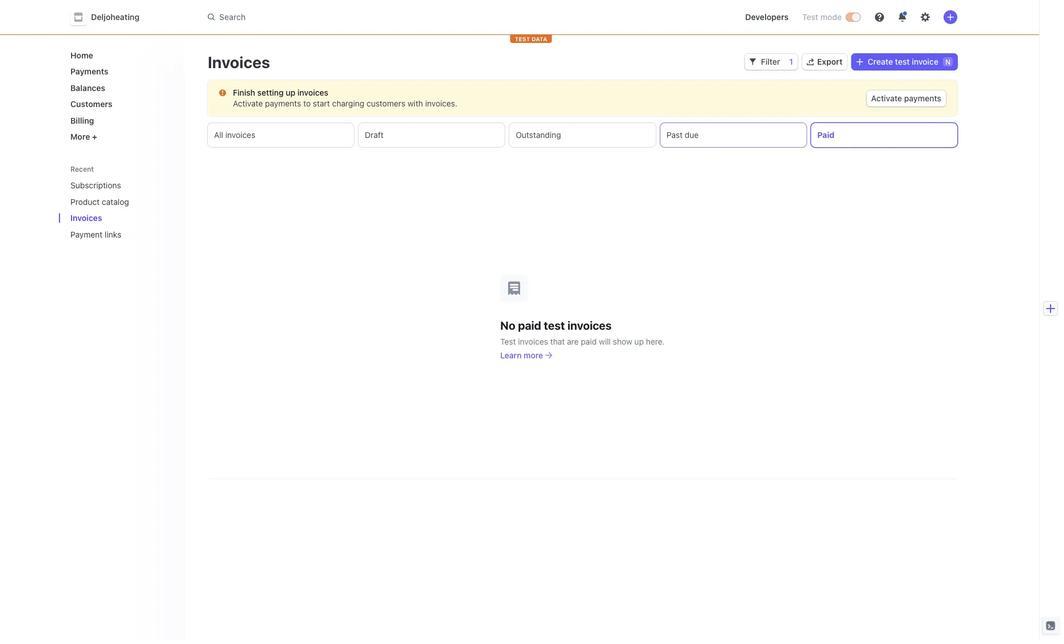 Task type: locate. For each thing, give the bounding box(es) containing it.
1 horizontal spatial svg image
[[857, 58, 864, 65]]

activate down finish
[[233, 99, 263, 108]]

data
[[532, 35, 547, 42]]

0 vertical spatial invoices
[[208, 52, 270, 71]]

here.
[[646, 337, 665, 346]]

test right create
[[895, 57, 910, 66]]

invoices inside recent element
[[70, 213, 102, 223]]

create test invoice
[[868, 57, 939, 66]]

up
[[286, 88, 296, 97], [635, 337, 644, 346]]

create
[[868, 57, 893, 66]]

payments
[[905, 94, 942, 103], [265, 99, 301, 108]]

show
[[613, 337, 633, 346]]

1 horizontal spatial up
[[635, 337, 644, 346]]

0 horizontal spatial paid
[[518, 319, 542, 332]]

activate inside 'finish setting up invoices activate payments to start charging customers with invoices.'
[[233, 99, 263, 108]]

due
[[685, 130, 699, 140]]

home link
[[66, 46, 176, 64]]

test for test invoices that are paid will show up here.
[[501, 337, 516, 346]]

Search text field
[[201, 7, 524, 28]]

up right setting
[[286, 88, 296, 97]]

developers
[[746, 12, 789, 22]]

activate up paid button
[[872, 94, 902, 103]]

activate
[[872, 94, 902, 103], [233, 99, 263, 108]]

with
[[408, 99, 423, 108]]

invoices up to
[[298, 88, 328, 97]]

1 vertical spatial paid
[[581, 337, 597, 346]]

core navigation links element
[[66, 46, 176, 146]]

test
[[803, 12, 819, 22], [501, 337, 516, 346]]

billing
[[70, 116, 94, 125]]

0 horizontal spatial payments
[[265, 99, 301, 108]]

test for test mode
[[803, 12, 819, 22]]

1 vertical spatial test
[[501, 337, 516, 346]]

up left here. at the right bottom of page
[[635, 337, 644, 346]]

past due
[[667, 130, 699, 140]]

invoices up more
[[518, 337, 548, 346]]

payments down invoice in the right of the page
[[905, 94, 942, 103]]

0 vertical spatial test
[[895, 57, 910, 66]]

billing link
[[66, 111, 176, 130]]

1 horizontal spatial test
[[895, 57, 910, 66]]

balances
[[70, 83, 105, 92]]

paid right are
[[581, 337, 597, 346]]

svg image left finish
[[219, 89, 226, 96]]

product catalog link
[[66, 192, 160, 211]]

invoices
[[208, 52, 270, 71], [70, 213, 102, 223]]

test left mode
[[803, 12, 819, 22]]

0 horizontal spatial svg image
[[219, 89, 226, 96]]

1 vertical spatial test
[[544, 319, 565, 332]]

payments down setting
[[265, 99, 301, 108]]

more +
[[70, 132, 97, 141]]

help image
[[875, 13, 884, 22]]

1 vertical spatial up
[[635, 337, 644, 346]]

export button
[[803, 54, 847, 70]]

0 horizontal spatial invoices
[[70, 213, 102, 223]]

1 horizontal spatial payments
[[905, 94, 942, 103]]

activate payments
[[872, 94, 942, 103]]

deljoheating
[[91, 12, 140, 22]]

outstanding button
[[510, 123, 656, 147]]

invoices up finish
[[208, 52, 270, 71]]

no paid test invoices
[[501, 319, 612, 332]]

test up that
[[544, 319, 565, 332]]

1 horizontal spatial activate
[[872, 94, 902, 103]]

paid
[[518, 319, 542, 332], [581, 337, 597, 346]]

learn
[[501, 350, 522, 360]]

links
[[105, 230, 121, 239]]

paid right no
[[518, 319, 542, 332]]

invoices
[[298, 88, 328, 97], [225, 130, 255, 140], [568, 319, 612, 332], [518, 337, 548, 346]]

0 horizontal spatial activate
[[233, 99, 263, 108]]

test
[[515, 35, 530, 42]]

finish setting up invoices activate payments to start charging customers with invoices.
[[233, 88, 458, 108]]

draft
[[365, 130, 384, 140]]

start
[[313, 99, 330, 108]]

invoices.
[[425, 99, 458, 108]]

test up learn at the bottom
[[501, 337, 516, 346]]

no
[[501, 319, 516, 332]]

home
[[70, 50, 93, 60]]

svg image
[[857, 58, 864, 65], [219, 89, 226, 96]]

1 horizontal spatial invoices
[[208, 52, 270, 71]]

recent
[[70, 165, 94, 173]]

0 horizontal spatial test
[[501, 337, 516, 346]]

svg image left create
[[857, 58, 864, 65]]

paid button
[[811, 123, 958, 147]]

svg image
[[750, 58, 757, 65]]

setting
[[257, 88, 284, 97]]

notifications image
[[898, 13, 907, 22]]

invoice
[[912, 57, 939, 66]]

0 horizontal spatial up
[[286, 88, 296, 97]]

tab list
[[208, 123, 958, 147]]

test
[[895, 57, 910, 66], [544, 319, 565, 332]]

test mode
[[803, 12, 842, 22]]

invoices up payment
[[70, 213, 102, 223]]

invoices right all
[[225, 130, 255, 140]]

1 vertical spatial invoices
[[70, 213, 102, 223]]

filter
[[761, 57, 781, 66]]

recent navigation links element
[[59, 160, 185, 244]]

0 vertical spatial test
[[803, 12, 819, 22]]

0 vertical spatial up
[[286, 88, 296, 97]]

finish
[[233, 88, 255, 97]]

n
[[946, 58, 951, 66]]

1 horizontal spatial test
[[803, 12, 819, 22]]



Task type: describe. For each thing, give the bounding box(es) containing it.
charging
[[332, 99, 365, 108]]

are
[[567, 337, 579, 346]]

settings image
[[921, 13, 930, 22]]

export
[[817, 57, 843, 66]]

+
[[92, 132, 97, 141]]

test data
[[515, 35, 547, 42]]

recent element
[[59, 176, 185, 244]]

search
[[219, 12, 246, 22]]

payments link
[[66, 62, 176, 81]]

tab list containing all invoices
[[208, 123, 958, 147]]

product
[[70, 197, 100, 206]]

0 vertical spatial paid
[[518, 319, 542, 332]]

catalog
[[102, 197, 129, 206]]

all
[[214, 130, 223, 140]]

0 horizontal spatial test
[[544, 319, 565, 332]]

payments inside 'finish setting up invoices activate payments to start charging customers with invoices.'
[[265, 99, 301, 108]]

learn more link
[[501, 349, 552, 361]]

invoices up test invoices that are paid will show up here.
[[568, 319, 612, 332]]

payment links
[[70, 230, 121, 239]]

subscriptions link
[[66, 176, 160, 195]]

customers
[[70, 99, 112, 109]]

more
[[524, 350, 543, 360]]

balances link
[[66, 78, 176, 97]]

will
[[599, 337, 611, 346]]

all invoices
[[214, 130, 255, 140]]

invoices link
[[66, 209, 160, 227]]

draft button
[[359, 123, 505, 147]]

activate payments link
[[867, 90, 946, 106]]

payments
[[70, 67, 108, 76]]

more
[[70, 132, 90, 141]]

product catalog
[[70, 197, 129, 206]]

to
[[303, 99, 311, 108]]

0 vertical spatial svg image
[[857, 58, 864, 65]]

paid
[[818, 130, 835, 140]]

invoices inside button
[[225, 130, 255, 140]]

that
[[550, 337, 565, 346]]

past due button
[[661, 123, 807, 147]]

invoices inside 'finish setting up invoices activate payments to start charging customers with invoices.'
[[298, 88, 328, 97]]

past
[[667, 130, 683, 140]]

customers link
[[66, 95, 176, 113]]

learn more
[[501, 350, 543, 360]]

up inside 'finish setting up invoices activate payments to start charging customers with invoices.'
[[286, 88, 296, 97]]

subscriptions
[[70, 181, 121, 190]]

1
[[790, 57, 793, 66]]

1 horizontal spatial paid
[[581, 337, 597, 346]]

Search search field
[[201, 7, 524, 28]]

deljoheating button
[[70, 9, 151, 25]]

mode
[[821, 12, 842, 22]]

1 vertical spatial svg image
[[219, 89, 226, 96]]

test invoices that are paid will show up here.
[[501, 337, 665, 346]]

outstanding
[[516, 130, 561, 140]]

all invoices button
[[208, 123, 354, 147]]

developers link
[[741, 8, 793, 26]]

payment
[[70, 230, 103, 239]]

customers
[[367, 99, 406, 108]]

payment links link
[[66, 225, 160, 244]]



Task type: vqa. For each thing, say whether or not it's contained in the screenshot.
"45-"
no



